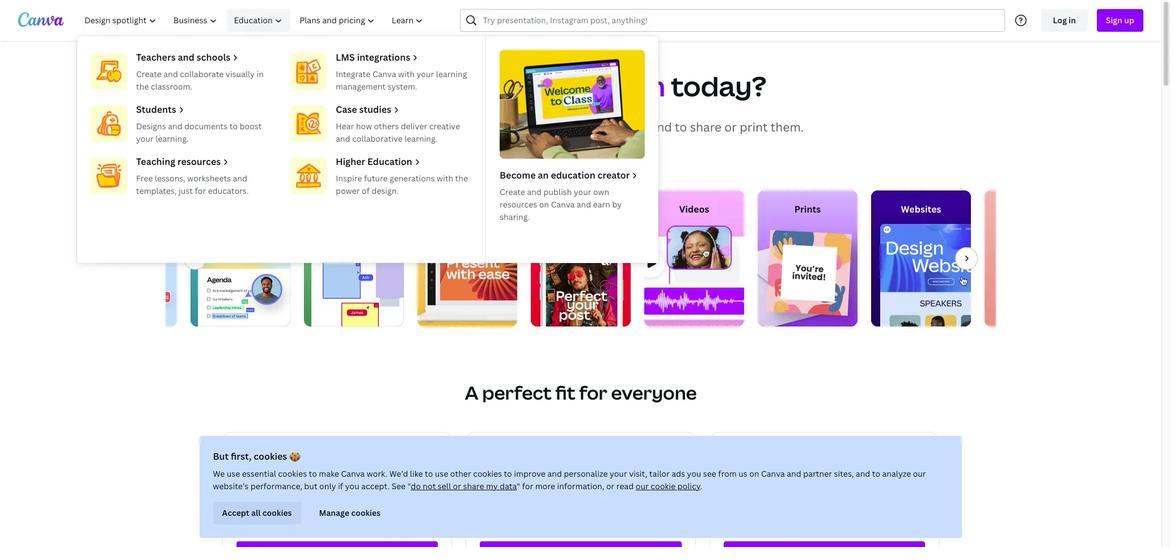 Task type: vqa. For each thing, say whether or not it's contained in the screenshot.
Of to the middle
yes



Task type: describe. For each thing, give the bounding box(es) containing it.
designs and documents to boost your learning.
[[136, 121, 262, 144]]

create for become an education creator
[[500, 187, 526, 198]]

prints
[[795, 203, 821, 216]]

hear
[[336, 121, 354, 132]]

cookies inside 'button'
[[352, 508, 381, 519]]

what
[[395, 68, 468, 104]]

for for for anyone to design anything, on their own or with family, friends, or others. no experience required.
[[237, 479, 249, 490]]

but first, cookies 🍪
[[213, 451, 301, 463]]

teams
[[891, 492, 914, 502]]

sites,
[[835, 469, 855, 480]]

create and collaborate visually in the classroom.
[[136, 69, 264, 92]]

management
[[336, 81, 386, 92]]

family,
[[237, 492, 262, 502]]

lessons,
[[155, 173, 186, 184]]

canva makes it easy to create professional designs and to share or print them.
[[358, 119, 804, 135]]

inspire future generations with the power of design.
[[336, 173, 468, 196]]

anything,
[[318, 479, 354, 490]]

makes
[[397, 119, 433, 135]]

top level navigation element
[[77, 9, 659, 263]]

canva for teams
[[747, 451, 859, 469]]

design for anything,
[[291, 479, 316, 490]]

the inside create and collaborate visually in the classroom.
[[136, 81, 149, 92]]

hear how others deliver creative and collaborative learning.
[[336, 121, 460, 144]]

with inside inspire future generations with the power of design.
[[437, 173, 454, 184]]

with inside all the great features of canva pro, plus we think you'll love these features designed to allow teams of all sizes to collaborate with ease.
[[811, 504, 828, 515]]

the inside inspire future generations with the power of design.
[[456, 173, 468, 184]]

with inside for anyone to design anything, on their own or with family, friends, or others. no experience required.
[[416, 479, 433, 490]]

integrate canva with your learning management system.
[[336, 69, 467, 92]]

performance,
[[251, 481, 303, 492]]

will
[[473, 68, 517, 104]]

our inside we use essential cookies to make canva work. we'd like to use other cookies to improve and personalize your visit, tailor ads you see from us on canva and partner sites, and to analyze our website's performance, but only if you accept. see "
[[914, 469, 927, 480]]

no
[[334, 492, 345, 502]]

first,
[[231, 451, 252, 463]]

lms integrations
[[336, 51, 411, 64]]

read
[[617, 481, 634, 492]]

sell
[[438, 481, 452, 492]]

allow
[[869, 492, 889, 502]]

with inside for individuals, solopreneurs and freelance designers who want unlimited access to premium content, to create professional designs with ease and scale their productivity.
[[631, 504, 648, 515]]

collaborate inside all the great features of canva pro, plus we think you'll love these features designed to allow teams of all sizes to collaborate with ease.
[[765, 504, 809, 515]]

pro
[[548, 451, 572, 469]]

or up required.
[[406, 479, 414, 490]]

studies
[[359, 103, 392, 116]]

information,
[[558, 481, 605, 492]]

for left the teams
[[792, 451, 813, 469]]

higher
[[336, 156, 366, 168]]

to left analyze
[[873, 469, 881, 480]]

free inside free lessons, worksheets and templates, just for educators.
[[136, 173, 153, 184]]

future
[[364, 173, 388, 184]]

do
[[411, 481, 421, 492]]

tailor
[[650, 469, 670, 480]]

share inside but first, cookies 🍪 dialog
[[464, 481, 485, 492]]

and inside create and collaborate visually in the classroom.
[[164, 69, 178, 79]]

for inside button
[[582, 156, 593, 166]]

sign up for free button
[[543, 150, 620, 173]]

anyone
[[251, 479, 279, 490]]

premium
[[634, 492, 669, 502]]

perfect
[[483, 381, 552, 405]]

to inside for anyone to design anything, on their own or with family, friends, or others. no experience required.
[[281, 479, 289, 490]]

and inside designs and documents to boost your learning.
[[168, 121, 183, 132]]

just
[[179, 186, 193, 196]]

more
[[536, 481, 556, 492]]

to up data at the left bottom of the page
[[505, 469, 513, 480]]

1 horizontal spatial share
[[690, 119, 722, 135]]

teaching resources
[[136, 156, 221, 168]]

" inside we use essential cookies to make canva work. we'd like to use other cookies to improve and personalize your visit, tailor ads you see from us on canva and partner sites, and to analyze our website's performance, but only if you accept. see "
[[408, 481, 411, 492]]

cookies inside button
[[263, 508, 292, 519]]

canva up these
[[762, 469, 786, 480]]

education inside "menu"
[[368, 156, 413, 168]]

to down plus
[[859, 492, 867, 502]]

freelance
[[609, 479, 645, 490]]

plus
[[859, 479, 875, 490]]

2 vertical spatial you
[[346, 481, 360, 492]]

them.
[[771, 119, 804, 135]]

social
[[568, 203, 595, 216]]

their inside for individuals, solopreneurs and freelance designers who want unlimited access to premium content, to create professional designs with ease and scale their productivity.
[[518, 517, 537, 527]]

own inside for anyone to design anything, on their own or with family, friends, or others. no experience required.
[[388, 479, 404, 490]]

work.
[[367, 469, 388, 480]]

it
[[436, 119, 444, 135]]

deliver
[[401, 121, 428, 132]]

sign up
[[1107, 15, 1135, 26]]

to up but
[[309, 469, 317, 480]]

improve
[[515, 469, 546, 480]]

or left read
[[607, 481, 615, 492]]

visually
[[226, 69, 255, 79]]

log
[[1054, 15, 1068, 26]]

Try presentation, Instagram post, anything! search field
[[483, 10, 998, 31]]

presentations
[[437, 203, 499, 216]]

analyze
[[883, 469, 912, 480]]

to down who
[[515, 504, 523, 515]]

sizes
[[735, 504, 753, 515]]

content,
[[480, 504, 513, 515]]

accept all cookies button
[[213, 502, 301, 525]]

worksheets
[[187, 173, 231, 184]]

canva up anyone
[[237, 451, 279, 469]]

designs inside for individuals, solopreneurs and freelance designers who want unlimited access to premium content, to create professional designs with ease and scale their productivity.
[[600, 504, 630, 515]]

documents
[[185, 121, 228, 132]]

education
[[551, 169, 596, 182]]

0 vertical spatial designs
[[604, 119, 648, 135]]

students
[[136, 103, 176, 116]]

on inside for anyone to design anything, on their own or with family, friends, or others. no experience required.
[[356, 479, 366, 490]]

not
[[423, 481, 436, 492]]

partner
[[804, 469, 833, 480]]

policy
[[678, 481, 701, 492]]

see
[[704, 469, 717, 480]]

design for today?
[[579, 68, 666, 104]]

by
[[613, 199, 622, 210]]

what will you design today?
[[395, 68, 767, 104]]

a
[[465, 381, 479, 405]]

manage
[[320, 508, 350, 519]]

unlimited
[[558, 492, 594, 502]]

videos
[[680, 203, 710, 216]]

sign for sign up for free
[[552, 156, 568, 166]]

data
[[500, 481, 517, 492]]

education button
[[227, 9, 290, 32]]

to right like on the left of the page
[[425, 469, 434, 480]]

free
[[595, 156, 611, 166]]

in inside create and collaborate visually in the classroom.
[[257, 69, 264, 79]]

own inside create and publish your own resources on canva and earn by sharing.
[[594, 187, 610, 198]]

sign up button
[[1098, 9, 1144, 32]]

scale
[[497, 517, 516, 527]]



Task type: locate. For each thing, give the bounding box(es) containing it.
ads
[[672, 469, 686, 480]]

1 vertical spatial up
[[570, 156, 580, 166]]

think
[[890, 479, 909, 490]]

on inside we use essential cookies to make canva work. we'd like to use other cookies to improve and personalize your visit, tailor ads you see from us on canva and partner sites, and to analyze our website's performance, but only if you accept. see "
[[750, 469, 760, 480]]

1 vertical spatial the
[[456, 173, 468, 184]]

canva up individuals,
[[503, 451, 545, 469]]

0 vertical spatial the
[[136, 81, 149, 92]]

0 vertical spatial create
[[136, 69, 162, 79]]

1 horizontal spatial in
[[1070, 15, 1077, 26]]

individuals,
[[495, 479, 539, 490]]

for
[[582, 156, 593, 166], [195, 186, 206, 196], [580, 381, 608, 405], [792, 451, 813, 469], [523, 481, 534, 492]]

1 horizontal spatial on
[[540, 199, 549, 210]]

your up system.
[[417, 69, 434, 79]]

0 vertical spatial resources
[[178, 156, 221, 168]]

1 horizontal spatial create
[[500, 187, 526, 198]]

1 vertical spatial design
[[291, 479, 316, 490]]

None search field
[[461, 9, 1006, 32]]

on up experience
[[356, 479, 366, 490]]

your inside create and publish your own resources on canva and earn by sharing.
[[574, 187, 592, 198]]

create for teachers and schools
[[136, 69, 162, 79]]

0 vertical spatial up
[[1125, 15, 1135, 26]]

to left boost
[[230, 121, 238, 132]]

your inside designs and documents to boost your learning.
[[136, 133, 154, 144]]

learning
[[436, 69, 467, 79]]

🍪
[[290, 451, 301, 463]]

0 horizontal spatial "
[[408, 481, 411, 492]]

today?
[[671, 68, 767, 104]]

everyone
[[612, 381, 697, 405]]

canva inside integrate canva with your learning management system.
[[373, 69, 396, 79]]

2 horizontal spatial you
[[688, 469, 702, 480]]

accept.
[[362, 481, 390, 492]]

create down become
[[500, 187, 526, 198]]

free up templates,
[[136, 173, 153, 184]]

create
[[491, 119, 527, 135], [525, 504, 549, 515]]

share down "other"
[[464, 481, 485, 492]]

in inside 'button'
[[1070, 15, 1077, 26]]

collaborate down these
[[765, 504, 809, 515]]

productivity.
[[539, 517, 587, 527]]

0 vertical spatial design
[[579, 68, 666, 104]]

our
[[914, 469, 927, 480], [636, 481, 650, 492]]

to right easy
[[476, 119, 488, 135]]

1 horizontal spatial "
[[517, 481, 521, 492]]

my
[[487, 481, 498, 492]]

learning. up 'teaching resources'
[[156, 133, 189, 144]]

sign up for free
[[552, 156, 611, 166]]

features
[[772, 479, 804, 490], [788, 492, 820, 502]]

0 vertical spatial in
[[1070, 15, 1077, 26]]

0 horizontal spatial in
[[257, 69, 264, 79]]

2 learning. from the left
[[405, 133, 438, 144]]

1 horizontal spatial up
[[1125, 15, 1135, 26]]

and inside hear how others deliver creative and collaborative learning.
[[336, 133, 350, 144]]

create
[[136, 69, 162, 79], [500, 187, 526, 198]]

classroom.
[[151, 81, 192, 92]]

for inside free lessons, worksheets and templates, just for educators.
[[195, 186, 206, 196]]

1 vertical spatial resources
[[500, 199, 538, 210]]

the
[[136, 81, 149, 92], [456, 173, 468, 184], [736, 479, 749, 490]]

share
[[690, 119, 722, 135], [464, 481, 485, 492]]

to inside designs and documents to boost your learning.
[[230, 121, 238, 132]]

for inside but first, cookies 🍪 dialog
[[523, 481, 534, 492]]

0 horizontal spatial use
[[227, 469, 241, 480]]

professional up sign up for free
[[530, 119, 601, 135]]

for for for individuals, solopreneurs and freelance designers who want unlimited access to premium content, to create professional designs with ease and scale their productivity.
[[480, 479, 493, 490]]

2 " from the left
[[517, 481, 521, 492]]

use up website's at bottom left
[[227, 469, 241, 480]]

designs up free
[[604, 119, 648, 135]]

0 vertical spatial free
[[136, 173, 153, 184]]

the up the students
[[136, 81, 149, 92]]

to up friends,
[[281, 479, 289, 490]]

1 horizontal spatial our
[[914, 469, 927, 480]]

for up designers
[[480, 479, 493, 490]]

print
[[740, 119, 768, 135]]

of inside inspire future generations with the power of design.
[[362, 186, 370, 196]]

all inside all the great features of canva pro, plus we think you'll love these features designed to allow teams of all sizes to collaborate with ease.
[[724, 504, 733, 515]]

1 vertical spatial in
[[257, 69, 264, 79]]

create down teachers
[[136, 69, 162, 79]]

all down family,
[[252, 508, 261, 519]]

professional down unlimited
[[551, 504, 599, 515]]

canva inside create and publish your own resources on canva and earn by sharing.
[[551, 199, 575, 210]]

friends,
[[264, 492, 293, 502]]

cookies down 🍪
[[279, 469, 307, 480]]

cookies up essential
[[254, 451, 288, 463]]

or
[[725, 119, 737, 135], [406, 479, 414, 490], [454, 481, 462, 492], [607, 481, 615, 492], [295, 492, 303, 502]]

0 vertical spatial our
[[914, 469, 927, 480]]

free
[[136, 173, 153, 184], [282, 451, 312, 469]]

sign right "log in"
[[1107, 15, 1123, 26]]

log in button
[[1042, 9, 1089, 32]]

cookies down experience
[[352, 508, 381, 519]]

only
[[320, 481, 337, 492]]

0 vertical spatial create
[[491, 119, 527, 135]]

your down the designs
[[136, 133, 154, 144]]

0 horizontal spatial all
[[252, 508, 261, 519]]

professional
[[530, 119, 601, 135], [551, 504, 599, 515]]

resources
[[178, 156, 221, 168], [500, 199, 538, 210]]

create down 'want'
[[525, 504, 549, 515]]

2 use from the left
[[436, 469, 449, 480]]

log in
[[1054, 15, 1077, 26]]

learning.
[[156, 133, 189, 144], [405, 133, 438, 144]]

the up presentations
[[456, 173, 468, 184]]

other
[[451, 469, 472, 480]]

1 horizontal spatial of
[[806, 479, 814, 490]]

creator
[[598, 169, 630, 182]]

and inside free lessons, worksheets and templates, just for educators.
[[233, 173, 248, 184]]

0 vertical spatial professional
[[530, 119, 601, 135]]

with left 'ease.'
[[811, 504, 828, 515]]

experience
[[347, 492, 389, 502]]

an
[[538, 169, 549, 182]]

make
[[319, 469, 340, 480]]

2 for from the left
[[480, 479, 493, 490]]

1 horizontal spatial own
[[594, 187, 610, 198]]

0 vertical spatial their
[[368, 479, 386, 490]]

for right just
[[195, 186, 206, 196]]

schools
[[197, 51, 231, 64]]

0 horizontal spatial sign
[[552, 156, 568, 166]]

design inside for anyone to design anything, on their own or with family, friends, or others. no experience required.
[[291, 479, 316, 490]]

0 horizontal spatial education
[[234, 15, 273, 26]]

for inside for anyone to design anything, on their own or with family, friends, or others. no experience required.
[[237, 479, 249, 490]]

system.
[[388, 81, 417, 92]]

for individuals, solopreneurs and freelance designers who want unlimited access to premium content, to create professional designs with ease and scale their productivity.
[[480, 479, 669, 527]]

0 horizontal spatial on
[[356, 479, 366, 490]]

on right us
[[750, 469, 760, 480]]

designs
[[136, 121, 166, 132]]

your inside we use essential cookies to make canva work. we'd like to use other cookies to improve and personalize your visit, tailor ads you see from us on canva and partner sites, and to analyze our website's performance, but only if you accept. see "
[[610, 469, 628, 480]]

teachers
[[136, 51, 176, 64]]

up inside button
[[1125, 15, 1135, 26]]

0 horizontal spatial their
[[368, 479, 386, 490]]

with down premium
[[631, 504, 648, 515]]

canva up designed
[[816, 479, 840, 490]]

up for sign up for free
[[570, 156, 580, 166]]

your inside integrate canva with your learning management system.
[[417, 69, 434, 79]]

if
[[339, 481, 344, 492]]

love
[[747, 492, 763, 502]]

for inside for individuals, solopreneurs and freelance designers who want unlimited access to premium content, to create professional designs with ease and scale their productivity.
[[480, 479, 493, 490]]

personalize
[[565, 469, 608, 480]]

solopreneurs
[[540, 479, 591, 490]]

2 horizontal spatial on
[[750, 469, 760, 480]]

1 horizontal spatial design
[[579, 68, 666, 104]]

education up visually on the left
[[234, 15, 273, 26]]

1 vertical spatial you
[[688, 469, 702, 480]]

us
[[739, 469, 748, 480]]

0 horizontal spatial share
[[464, 481, 485, 492]]

do not sell or share my data link
[[411, 481, 517, 492]]

free up but
[[282, 451, 312, 469]]

you right if
[[346, 481, 360, 492]]

1 for from the left
[[237, 479, 249, 490]]

own up required.
[[388, 479, 404, 490]]

1 horizontal spatial all
[[724, 504, 733, 515]]

1 vertical spatial share
[[464, 481, 485, 492]]

in right visually on the left
[[257, 69, 264, 79]]

resources inside create and publish your own resources on canva and earn by sharing.
[[500, 199, 538, 210]]

0 horizontal spatial create
[[136, 69, 162, 79]]

their right scale
[[518, 517, 537, 527]]

1 horizontal spatial learning.
[[405, 133, 438, 144]]

all the great features of canva pro, plus we think you'll love these features designed to allow teams of all sizes to collaborate with ease.
[[724, 479, 924, 515]]

0 vertical spatial own
[[594, 187, 610, 198]]

1 " from the left
[[408, 481, 411, 492]]

0 horizontal spatial our
[[636, 481, 650, 492]]

to down today?
[[675, 119, 688, 135]]

learning. inside hear how others deliver creative and collaborative learning.
[[405, 133, 438, 144]]

1 horizontal spatial for
[[480, 479, 493, 490]]

visit,
[[630, 469, 648, 480]]

of down canva for teams
[[806, 479, 814, 490]]

all inside accept all cookies button
[[252, 508, 261, 519]]

become an education creator
[[500, 169, 630, 182]]

2 horizontal spatial the
[[736, 479, 749, 490]]

all
[[724, 504, 733, 515], [252, 508, 261, 519]]

we use essential cookies to make canva work. we'd like to use other cookies to improve and personalize your visit, tailor ads you see from us on canva and partner sites, and to analyze our website's performance, but only if you accept. see "
[[213, 469, 927, 492]]

0 vertical spatial you
[[522, 68, 573, 104]]

to down freelance on the right of page
[[624, 492, 632, 502]]

1 vertical spatial free
[[282, 451, 312, 469]]

1 vertical spatial collaborate
[[765, 504, 809, 515]]

2 vertical spatial of
[[916, 492, 924, 502]]

0 horizontal spatial learning.
[[156, 133, 189, 144]]

up inside button
[[570, 156, 580, 166]]

0 vertical spatial collaborate
[[180, 69, 224, 79]]

1 vertical spatial of
[[806, 479, 814, 490]]

create inside for individuals, solopreneurs and freelance designers who want unlimited access to premium content, to create professional designs with ease and scale their productivity.
[[525, 504, 549, 515]]

to down love
[[755, 504, 763, 515]]

but
[[213, 451, 229, 463]]

education up future
[[368, 156, 413, 168]]

collaborate down schools
[[180, 69, 224, 79]]

canva down publish
[[551, 199, 575, 210]]

sign inside button
[[1107, 15, 1123, 26]]

the inside all the great features of canva pro, plus we think you'll love these features designed to allow teams of all sizes to collaborate with ease.
[[736, 479, 749, 490]]

designers
[[480, 492, 517, 502]]

1 horizontal spatial free
[[282, 451, 312, 469]]

1 vertical spatial features
[[788, 492, 820, 502]]

but first, cookies 🍪 dialog
[[200, 436, 963, 539]]

design.
[[372, 186, 399, 196]]

for left free
[[582, 156, 593, 166]]

use up sell
[[436, 469, 449, 480]]

earn
[[594, 199, 611, 210]]

1 use from the left
[[227, 469, 241, 480]]

cookie
[[651, 481, 676, 492]]

on down publish
[[540, 199, 549, 210]]

your up social
[[574, 187, 592, 198]]

1 vertical spatial our
[[636, 481, 650, 492]]

all down you'll
[[724, 504, 733, 515]]

create inside create and collaborate visually in the classroom.
[[136, 69, 162, 79]]

professional inside for individuals, solopreneurs and freelance designers who want unlimited access to premium content, to create professional designs with ease and scale their productivity.
[[551, 504, 599, 515]]

up
[[1125, 15, 1135, 26], [570, 156, 580, 166]]

our down the visit,
[[636, 481, 650, 492]]

0 horizontal spatial for
[[237, 479, 249, 490]]

1 vertical spatial create
[[525, 504, 549, 515]]

your up read
[[610, 469, 628, 480]]

the right all
[[736, 479, 749, 490]]

0 vertical spatial sign
[[1107, 15, 1123, 26]]

ease
[[650, 504, 667, 515]]

0 horizontal spatial you
[[346, 481, 360, 492]]

canva down integrations
[[373, 69, 396, 79]]

1 vertical spatial professional
[[551, 504, 599, 515]]

canva up if
[[342, 469, 365, 480]]

cookies up my
[[474, 469, 503, 480]]

canva inside all the great features of canva pro, plus we think you'll love these features designed to allow teams of all sizes to collaborate with ease.
[[816, 479, 840, 490]]

share down today?
[[690, 119, 722, 135]]

1 horizontal spatial you
[[522, 68, 573, 104]]

manage cookies button
[[310, 502, 390, 525]]

1 horizontal spatial collaborate
[[765, 504, 809, 515]]

2 vertical spatial the
[[736, 479, 749, 490]]

education menu
[[77, 36, 659, 263]]

from
[[719, 469, 737, 480]]

sign inside button
[[552, 156, 568, 166]]

0 horizontal spatial of
[[362, 186, 370, 196]]

sign for sign up
[[1107, 15, 1123, 26]]

education
[[234, 15, 273, 26], [368, 156, 413, 168]]

canva up great
[[747, 451, 789, 469]]

for right fit
[[580, 381, 608, 405]]

or right sell
[[454, 481, 462, 492]]

or left print
[[725, 119, 737, 135]]

1 horizontal spatial the
[[456, 173, 468, 184]]

1 vertical spatial their
[[518, 517, 537, 527]]

with right generations
[[437, 173, 454, 184]]

teams
[[816, 451, 859, 469]]

1 vertical spatial create
[[500, 187, 526, 198]]

learning. down deliver
[[405, 133, 438, 144]]

" down improve
[[517, 481, 521, 492]]

learning. inside designs and documents to boost your learning.
[[156, 133, 189, 144]]

create inside create and publish your own resources on canva and earn by sharing.
[[500, 187, 526, 198]]

canva down studies
[[358, 119, 394, 135]]

0 horizontal spatial resources
[[178, 156, 221, 168]]

own up earn
[[594, 187, 610, 198]]

lms
[[336, 51, 355, 64]]

resources up worksheets
[[178, 156, 221, 168]]

on inside create and publish your own resources on canva and earn by sharing.
[[540, 199, 549, 210]]

of right teams
[[916, 492, 924, 502]]

you'll
[[724, 492, 745, 502]]

cookies down friends,
[[263, 508, 292, 519]]

ease.
[[830, 504, 849, 515]]

1 horizontal spatial their
[[518, 517, 537, 527]]

1 horizontal spatial sign
[[1107, 15, 1123, 26]]

you right will
[[522, 68, 573, 104]]

case
[[336, 103, 357, 116]]

0 vertical spatial share
[[690, 119, 722, 135]]

of down future
[[362, 186, 370, 196]]

features down partner
[[788, 492, 820, 502]]

creative
[[430, 121, 460, 132]]

0 vertical spatial education
[[234, 15, 273, 26]]

with up system.
[[398, 69, 415, 79]]

these
[[765, 492, 786, 502]]

0 horizontal spatial the
[[136, 81, 149, 92]]

our cookie policy link
[[636, 481, 701, 492]]

1 vertical spatial education
[[368, 156, 413, 168]]

" right the see
[[408, 481, 411, 492]]

0 vertical spatial features
[[772, 479, 804, 490]]

sharing.
[[500, 212, 530, 223]]

1 horizontal spatial education
[[368, 156, 413, 168]]

up for sign up
[[1125, 15, 1135, 26]]

0 horizontal spatial up
[[570, 156, 580, 166]]

education inside "popup button"
[[234, 15, 273, 26]]

create down will
[[491, 119, 527, 135]]

0 horizontal spatial own
[[388, 479, 404, 490]]

1 horizontal spatial use
[[436, 469, 449, 480]]

others
[[374, 121, 399, 132]]

or left but
[[295, 492, 303, 502]]

do not sell or share my data " for more information, or read our cookie policy .
[[411, 481, 703, 492]]

1 horizontal spatial resources
[[500, 199, 538, 210]]

for down improve
[[523, 481, 534, 492]]

1 vertical spatial sign
[[552, 156, 568, 166]]

others.
[[305, 492, 332, 502]]

we
[[877, 479, 888, 490]]

see
[[392, 481, 406, 492]]

0 horizontal spatial design
[[291, 479, 316, 490]]

with inside integrate canva with your learning management system.
[[398, 69, 415, 79]]

0 vertical spatial of
[[362, 186, 370, 196]]

designs
[[604, 119, 648, 135], [600, 504, 630, 515]]

0 horizontal spatial collaborate
[[180, 69, 224, 79]]

manage cookies
[[320, 508, 381, 519]]

1 vertical spatial designs
[[600, 504, 630, 515]]

2 horizontal spatial of
[[916, 492, 924, 502]]

you up policy
[[688, 469, 702, 480]]

all
[[724, 479, 734, 490]]

for up family,
[[237, 479, 249, 490]]

website's
[[213, 481, 249, 492]]

features up these
[[772, 479, 804, 490]]

in right log
[[1070, 15, 1077, 26]]

collaborate inside create and collaborate visually in the classroom.
[[180, 69, 224, 79]]

sign up become an education creator
[[552, 156, 568, 166]]

1 vertical spatial own
[[388, 479, 404, 490]]

designs down access
[[600, 504, 630, 515]]

want
[[537, 492, 556, 502]]

our right analyze
[[914, 469, 927, 480]]

educators.
[[208, 186, 249, 196]]

their up experience
[[368, 479, 386, 490]]

0 horizontal spatial free
[[136, 173, 153, 184]]

resources up sharing. at left top
[[500, 199, 538, 210]]

1 learning. from the left
[[156, 133, 189, 144]]

with up required.
[[416, 479, 433, 490]]

of
[[362, 186, 370, 196], [806, 479, 814, 490], [916, 492, 924, 502]]

their inside for anyone to design anything, on their own or with family, friends, or others. no experience required.
[[368, 479, 386, 490]]



